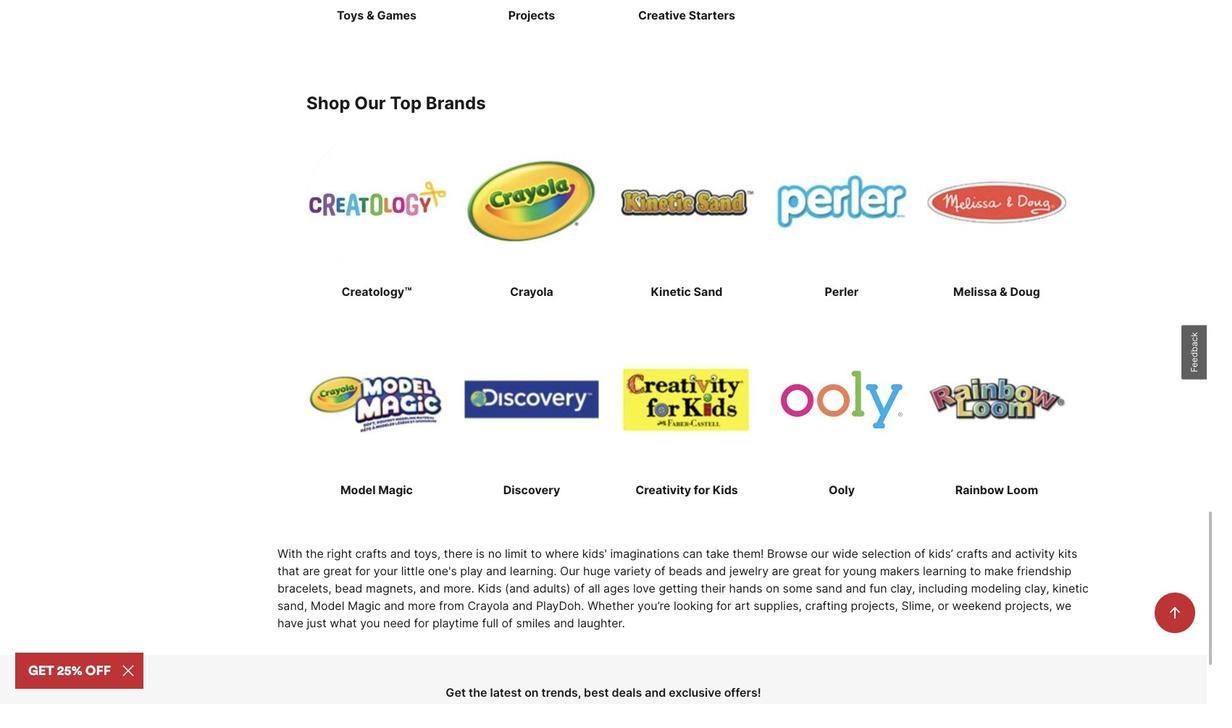 Task type: vqa. For each thing, say whether or not it's contained in the screenshot.
the right
yes



Task type: locate. For each thing, give the bounding box(es) containing it.
the
[[306, 547, 324, 561], [469, 686, 487, 700]]

to
[[531, 547, 542, 561], [970, 564, 981, 579]]

model up just
[[311, 599, 344, 613]]

and
[[390, 547, 411, 561], [991, 547, 1012, 561], [486, 564, 507, 579], [706, 564, 726, 579], [420, 582, 440, 596], [846, 582, 866, 596], [384, 599, 405, 613], [512, 599, 533, 613], [554, 616, 574, 631], [645, 686, 666, 700]]

shop
[[306, 93, 350, 114]]

doug
[[1010, 285, 1040, 299]]

the right with
[[306, 547, 324, 561]]

2 clay, from the left
[[1025, 582, 1050, 596]]

can
[[683, 547, 703, 561]]

crafts up your
[[355, 547, 387, 561]]

best
[[584, 686, 609, 700]]

kinetic
[[1053, 582, 1089, 596]]

one's
[[428, 564, 457, 579]]

projects, down fun
[[851, 599, 898, 613]]

rainbow loom image
[[927, 329, 1067, 470]]

0 horizontal spatial &
[[367, 8, 374, 22]]

great up some
[[793, 564, 821, 579]]

0 horizontal spatial great
[[323, 564, 352, 579]]

more.
[[444, 582, 475, 596]]

and up more
[[420, 582, 440, 596]]

get the latest on trends, best deals and exclusive offers!
[[446, 686, 761, 700]]

1 are from the left
[[303, 564, 320, 579]]

1 horizontal spatial clay,
[[1025, 582, 1050, 596]]

imaginations
[[610, 547, 680, 561]]

crayola inside "link"
[[510, 285, 553, 299]]

0 horizontal spatial on
[[525, 686, 539, 700]]

1 horizontal spatial our
[[560, 564, 580, 579]]

deals
[[612, 686, 642, 700]]

friendship
[[1017, 564, 1072, 579]]

& inside 'link'
[[367, 8, 374, 22]]

on right the 'latest'
[[525, 686, 539, 700]]

0 vertical spatial to
[[531, 547, 542, 561]]

and up need
[[384, 599, 405, 613]]

clay, down makers
[[891, 582, 915, 596]]

modeling
[[971, 582, 1021, 596]]

creativity for kids
[[636, 483, 738, 498]]

of left all
[[574, 582, 585, 596]]

perler link
[[772, 131, 912, 300]]

& for toys
[[367, 8, 374, 22]]

1 vertical spatial kids
[[478, 582, 502, 596]]

the right the get
[[469, 686, 487, 700]]

top
[[390, 93, 422, 114]]

huge
[[583, 564, 611, 579]]

1 projects, from the left
[[851, 599, 898, 613]]

clay,
[[891, 582, 915, 596], [1025, 582, 1050, 596]]

0 horizontal spatial kids
[[478, 582, 502, 596]]

1 horizontal spatial crafts
[[957, 547, 988, 561]]

smiles
[[516, 616, 551, 631]]

shop our top brands
[[306, 93, 486, 114]]

2 projects, from the left
[[1005, 599, 1053, 613]]

1 horizontal spatial great
[[793, 564, 821, 579]]

playdoh.
[[536, 599, 584, 613]]

love
[[633, 582, 656, 596]]

0 horizontal spatial to
[[531, 547, 542, 561]]

browse
[[767, 547, 808, 561]]

sand
[[816, 582, 843, 596]]

are
[[303, 564, 320, 579], [772, 564, 789, 579]]

starters
[[689, 8, 735, 22]]

2 are from the left
[[772, 564, 789, 579]]

clay, down friendship
[[1025, 582, 1050, 596]]

for up the bead
[[355, 564, 370, 579]]

0 vertical spatial crayola
[[510, 285, 553, 299]]

creatology™ link
[[306, 131, 447, 300]]

0 horizontal spatial are
[[303, 564, 320, 579]]

0 vertical spatial &
[[367, 8, 374, 22]]

1 horizontal spatial to
[[970, 564, 981, 579]]

0 horizontal spatial the
[[306, 547, 324, 561]]

to left make
[[970, 564, 981, 579]]

kids
[[713, 483, 738, 498], [478, 582, 502, 596]]

of right full
[[502, 616, 513, 631]]

just
[[307, 616, 327, 631]]

model up right
[[341, 483, 376, 498]]

1 vertical spatial the
[[469, 686, 487, 700]]

(and
[[505, 582, 530, 596]]

great down right
[[323, 564, 352, 579]]

0 vertical spatial our
[[354, 93, 386, 114]]

2 crafts from the left
[[957, 547, 988, 561]]

the inside with the right crafts and toys, there is no limit to where kids' imaginations can take them! browse our wide selection of kids' crafts and activity kits that are great for your little one's play and learning. our huge variety of beads and jewelry are great for young makers learning to make friendship bracelets, bead magnets, and more. kids (and adults) of all ages love getting their hands on some sand and fun clay, including modeling clay, kinetic sand, model magic and more from crayola and playdoh. whether you're looking for art supplies, crafting projects, slime, or weekend projects, we have just what you need for playtime full of smiles and laughter.
[[306, 547, 324, 561]]

& right toys
[[367, 8, 374, 22]]

hands
[[729, 582, 763, 596]]

take
[[706, 547, 730, 561]]

and up make
[[991, 547, 1012, 561]]

on
[[766, 582, 780, 596], [525, 686, 539, 700]]

model inside with the right crafts and toys, there is no limit to where kids' imaginations can take them! browse our wide selection of kids' crafts and activity kits that are great for your little one's play and learning. our huge variety of beads and jewelry are great for young makers learning to make friendship bracelets, bead magnets, and more. kids (and adults) of all ages love getting their hands on some sand and fun clay, including modeling clay, kinetic sand, model magic and more from crayola and playdoh. whether you're looking for art supplies, crafting projects, slime, or weekend projects, we have just what you need for playtime full of smiles and laughter.
[[311, 599, 344, 613]]

1 vertical spatial on
[[525, 686, 539, 700]]

0 horizontal spatial crayola
[[468, 599, 509, 613]]

our left top on the left top
[[354, 93, 386, 114]]

1 vertical spatial magic
[[348, 599, 381, 613]]

kids down play
[[478, 582, 502, 596]]

0 vertical spatial magic
[[378, 483, 413, 498]]

brands
[[426, 93, 486, 114]]

getting
[[659, 582, 698, 596]]

little
[[401, 564, 425, 579]]

and right deals
[[645, 686, 666, 700]]

you
[[360, 616, 380, 631]]

toys & games
[[337, 8, 417, 22]]

1 horizontal spatial projects,
[[1005, 599, 1053, 613]]

1 horizontal spatial &
[[1000, 285, 1008, 299]]

projects, left we
[[1005, 599, 1053, 613]]

1 vertical spatial model
[[311, 599, 344, 613]]

there
[[444, 547, 473, 561]]

1 horizontal spatial the
[[469, 686, 487, 700]]

wide
[[832, 547, 859, 561]]

our
[[354, 93, 386, 114], [560, 564, 580, 579]]

great
[[323, 564, 352, 579], [793, 564, 821, 579]]

crayola
[[510, 285, 553, 299], [468, 599, 509, 613]]

variety
[[614, 564, 651, 579]]

1 vertical spatial &
[[1000, 285, 1008, 299]]

1 horizontal spatial are
[[772, 564, 789, 579]]

our down where
[[560, 564, 580, 579]]

including
[[919, 582, 968, 596]]

magic inside with the right crafts and toys, there is no limit to where kids' imaginations can take them! browse our wide selection of kids' crafts and activity kits that are great for your little one's play and learning. our huge variety of beads and jewelry are great for young makers learning to make friendship bracelets, bead magnets, and more. kids (and adults) of all ages love getting their hands on some sand and fun clay, including modeling clay, kinetic sand, model magic and more from crayola and playdoh. whether you're looking for art supplies, crafting projects, slime, or weekend projects, we have just what you need for playtime full of smiles and laughter.
[[348, 599, 381, 613]]

your
[[374, 564, 398, 579]]

crafts right kids'
[[957, 547, 988, 561]]

0 horizontal spatial projects,
[[851, 599, 898, 613]]

projects,
[[851, 599, 898, 613], [1005, 599, 1053, 613]]

to up learning.
[[531, 547, 542, 561]]

sand,
[[277, 599, 307, 613]]

for down more
[[414, 616, 429, 631]]

learning.
[[510, 564, 557, 579]]

0 vertical spatial model
[[341, 483, 376, 498]]

for up sand
[[825, 564, 840, 579]]

on up supplies,
[[766, 582, 780, 596]]

1 vertical spatial crayola
[[468, 599, 509, 613]]

toys
[[337, 8, 364, 22]]

discovery link
[[462, 329, 602, 499]]

perler image
[[772, 131, 912, 271]]

perler
[[825, 285, 859, 299]]

& left doug
[[1000, 285, 1008, 299]]

crafts
[[355, 547, 387, 561], [957, 547, 988, 561]]

1 horizontal spatial crayola
[[510, 285, 553, 299]]

melissa & doug image
[[927, 131, 1067, 271]]

kinetic sand image
[[617, 131, 757, 271]]

kinetic sand
[[651, 285, 723, 299]]

loom
[[1007, 483, 1038, 498]]

are down the browse
[[772, 564, 789, 579]]

crayola image
[[462, 131, 602, 271]]

jewelry
[[730, 564, 769, 579]]

we
[[1056, 599, 1072, 613]]

0 vertical spatial the
[[306, 547, 324, 561]]

fun
[[870, 582, 887, 596]]

1 horizontal spatial on
[[766, 582, 780, 596]]

1 vertical spatial our
[[560, 564, 580, 579]]

1 horizontal spatial kids
[[713, 483, 738, 498]]

toys & games link
[[306, 0, 447, 24]]

0 vertical spatial on
[[766, 582, 780, 596]]

and down (and
[[512, 599, 533, 613]]

or
[[938, 599, 949, 613]]

rainbow loom
[[955, 483, 1038, 498]]

beads
[[669, 564, 703, 579]]

exclusive
[[669, 686, 721, 700]]

0 horizontal spatial clay,
[[891, 582, 915, 596]]

ages
[[604, 582, 630, 596]]

on inside with the right crafts and toys, there is no limit to where kids' imaginations can take them! browse our wide selection of kids' crafts and activity kits that are great for your little one's play and learning. our huge variety of beads and jewelry are great for young makers learning to make friendship bracelets, bead magnets, and more. kids (and adults) of all ages love getting their hands on some sand and fun clay, including modeling clay, kinetic sand, model magic and more from crayola and playdoh. whether you're looking for art supplies, crafting projects, slime, or weekend projects, we have just what you need for playtime full of smiles and laughter.
[[766, 582, 780, 596]]

kids right creativity
[[713, 483, 738, 498]]

makers
[[880, 564, 920, 579]]

0 horizontal spatial crafts
[[355, 547, 387, 561]]

are up the bracelets,
[[303, 564, 320, 579]]

kinetic sand link
[[617, 131, 757, 300]]



Task type: describe. For each thing, give the bounding box(es) containing it.
them!
[[733, 547, 764, 561]]

all
[[588, 582, 600, 596]]

creative starters
[[638, 8, 735, 22]]

and down playdoh.
[[554, 616, 574, 631]]

playtime
[[432, 616, 479, 631]]

1 vertical spatial to
[[970, 564, 981, 579]]

bracelets,
[[277, 582, 332, 596]]

young
[[843, 564, 877, 579]]

crafting
[[805, 599, 848, 613]]

crayola inside with the right crafts and toys, there is no limit to where kids' imaginations can take them! browse our wide selection of kids' crafts and activity kits that are great for your little one's play and learning. our huge variety of beads and jewelry are great for young makers learning to make friendship bracelets, bead magnets, and more. kids (and adults) of all ages love getting their hands on some sand and fun clay, including modeling clay, kinetic sand, model magic and more from crayola and playdoh. whether you're looking for art supplies, crafting projects, slime, or weekend projects, we have just what you need for playtime full of smiles and laughter.
[[468, 599, 509, 613]]

for right creativity
[[694, 483, 710, 498]]

magnets,
[[366, 582, 416, 596]]

ooly
[[829, 483, 855, 498]]

crayola link
[[462, 131, 602, 300]]

limit
[[505, 547, 528, 561]]

that
[[277, 564, 299, 579]]

kids inside with the right crafts and toys, there is no limit to where kids' imaginations can take them! browse our wide selection of kids' crafts and activity kits that are great for your little one's play and learning. our huge variety of beads and jewelry are great for young makers learning to make friendship bracelets, bead magnets, and more. kids (and adults) of all ages love getting their hands on some sand and fun clay, including modeling clay, kinetic sand, model magic and more from crayola and playdoh. whether you're looking for art supplies, crafting projects, slime, or weekend projects, we have just what you need for playtime full of smiles and laughter.
[[478, 582, 502, 596]]

and up little
[[390, 547, 411, 561]]

supplies,
[[754, 599, 802, 613]]

1 clay, from the left
[[891, 582, 915, 596]]

selection
[[862, 547, 911, 561]]

learning
[[923, 564, 967, 579]]

need
[[383, 616, 411, 631]]

kinetic
[[651, 285, 691, 299]]

creatology™
[[342, 285, 412, 299]]

0 horizontal spatial our
[[354, 93, 386, 114]]

ooly link
[[772, 329, 912, 499]]

looking
[[674, 599, 713, 613]]

art
[[735, 599, 750, 613]]

laughter.
[[578, 616, 625, 631]]

slime,
[[902, 599, 935, 613]]

offers!
[[724, 686, 761, 700]]

ooly image
[[772, 329, 912, 470]]

the for get
[[469, 686, 487, 700]]

discovery image
[[462, 329, 602, 470]]

bead
[[335, 582, 363, 596]]

for left art
[[716, 599, 732, 613]]

you're
[[638, 599, 670, 613]]

and down no
[[486, 564, 507, 579]]

creatology™ image
[[306, 131, 447, 271]]

with
[[277, 547, 302, 561]]

creativity
[[636, 483, 691, 498]]

our
[[811, 547, 829, 561]]

kids'
[[929, 547, 953, 561]]

discovery
[[503, 483, 560, 498]]

full
[[482, 616, 499, 631]]

some
[[783, 582, 813, 596]]

their
[[701, 582, 726, 596]]

rainbow
[[955, 483, 1004, 498]]

from
[[439, 599, 464, 613]]

creativity for kids image
[[617, 329, 757, 470]]

what
[[330, 616, 357, 631]]

toys,
[[414, 547, 441, 561]]

of down imaginations
[[654, 564, 666, 579]]

sand
[[694, 285, 723, 299]]

melissa & doug link
[[927, 131, 1067, 300]]

no
[[488, 547, 502, 561]]

trends,
[[542, 686, 581, 700]]

whether
[[588, 599, 634, 613]]

right
[[327, 547, 352, 561]]

is
[[476, 547, 485, 561]]

with the right crafts and toys, there is no limit to where kids' imaginations can take them! browse our wide selection of kids' crafts and activity kits that are great for your little one's play and learning. our huge variety of beads and jewelry are great for young makers learning to make friendship bracelets, bead magnets, and more. kids (and adults) of all ages love getting their hands on some sand and fun clay, including modeling clay, kinetic sand, model magic and more from crayola and playdoh. whether you're looking for art supplies, crafting projects, slime, or weekend projects, we have just what you need for playtime full of smiles and laughter.
[[277, 547, 1089, 631]]

of left kids'
[[914, 547, 926, 561]]

creative
[[638, 8, 686, 22]]

the for with
[[306, 547, 324, 561]]

melissa & doug
[[953, 285, 1040, 299]]

1 great from the left
[[323, 564, 352, 579]]

latest
[[490, 686, 522, 700]]

creative starters link
[[617, 0, 757, 24]]

activity
[[1015, 547, 1055, 561]]

projects
[[508, 8, 555, 22]]

and down young
[[846, 582, 866, 596]]

2 great from the left
[[793, 564, 821, 579]]

get
[[446, 686, 466, 700]]

model magic link
[[306, 329, 447, 499]]

creativity for kids link
[[617, 329, 757, 499]]

& for melissa
[[1000, 285, 1008, 299]]

1 crafts from the left
[[355, 547, 387, 561]]

model magic image
[[306, 329, 447, 470]]

where
[[545, 547, 579, 561]]

0 vertical spatial kids
[[713, 483, 738, 498]]

and down take
[[706, 564, 726, 579]]

more
[[408, 599, 436, 613]]

melissa
[[953, 285, 997, 299]]

weekend
[[952, 599, 1002, 613]]

kits
[[1058, 547, 1078, 561]]

our inside with the right crafts and toys, there is no limit to where kids' imaginations can take them! browse our wide selection of kids' crafts and activity kits that are great for your little one's play and learning. our huge variety of beads and jewelry are great for young makers learning to make friendship bracelets, bead magnets, and more. kids (and adults) of all ages love getting their hands on some sand and fun clay, including modeling clay, kinetic sand, model magic and more from crayola and playdoh. whether you're looking for art supplies, crafting projects, slime, or weekend projects, we have just what you need for playtime full of smiles and laughter.
[[560, 564, 580, 579]]

play
[[460, 564, 483, 579]]

adults)
[[533, 582, 571, 596]]

have
[[277, 616, 304, 631]]

make
[[984, 564, 1014, 579]]



